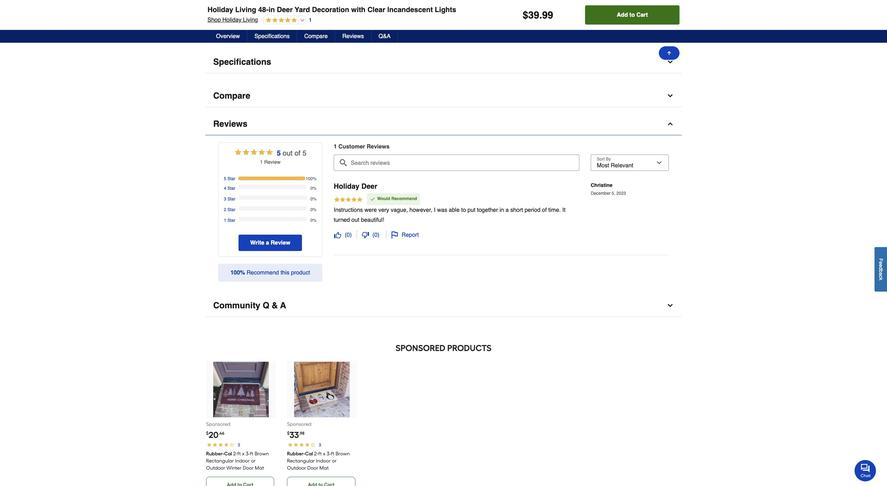 Task type: locate. For each thing, give the bounding box(es) containing it.
or inside 2-ft x 3-ft brown rectangular indoor or outdoor winter door mat
[[251, 459, 256, 465]]

sponsored inside 33 list item
[[287, 422, 312, 428]]

time.
[[549, 207, 561, 213]]

community q & a button
[[205, 295, 682, 318]]

1 rubber-cal from the left
[[206, 452, 232, 458]]

1 horizontal spatial (
[[373, 232, 374, 238]]

2 vertical spatial a
[[878, 273, 884, 276]]

holiday for holiday deer
[[334, 183, 360, 191]]

rubber-cal
[[206, 452, 232, 458], [287, 452, 313, 458]]

recommend up vague, at the left top
[[391, 197, 417, 202]]

1 vertical spatial chevron down image
[[667, 303, 674, 310]]

cal for 33
[[305, 452, 313, 458]]

review inside "5 out of 5 1 review"
[[264, 160, 281, 165]]

2 ( 0 ) from the left
[[373, 232, 379, 238]]

0 vertical spatial deer
[[277, 6, 293, 14]]

cal inside 33 list item
[[305, 452, 313, 458]]

1 vertical spatial for
[[240, 18, 245, 23]]

sponsored
[[396, 344, 445, 354], [206, 422, 230, 428], [287, 422, 312, 428]]

0 horizontal spatial ( 0 )
[[345, 232, 352, 238]]

1 horizontal spatial sponsored
[[287, 422, 312, 428]]

instructions
[[334, 207, 363, 213]]

1 horizontal spatial ( 0 )
[[373, 232, 379, 238]]

1 horizontal spatial 0
[[374, 232, 378, 238]]

review
[[367, 144, 386, 150], [264, 160, 281, 165], [271, 240, 290, 247]]

2 3- from the left
[[327, 452, 331, 458]]

0 vertical spatial and
[[263, 11, 271, 16]]

1 horizontal spatial 3-
[[327, 452, 331, 458]]

1 vertical spatial use
[[290, 18, 298, 23]]

2 star
[[224, 208, 235, 213]]

to inside instructions were very vague, however, i was able to put together in a short period of time.  it turned out beautiful!
[[461, 207, 466, 213]]

1 vertical spatial holiday
[[222, 17, 241, 23]]

1 for 1
[[309, 17, 312, 23]]

1 horizontal spatial rectangular
[[287, 459, 315, 465]]

vague,
[[391, 207, 408, 213]]

5 stars image down fuses
[[264, 17, 297, 24]]

0 horizontal spatial mat
[[255, 466, 264, 472]]

0 horizontal spatial to
[[461, 207, 466, 213]]

1 horizontal spatial compare
[[304, 33, 328, 40]]

33 list item
[[287, 362, 357, 487]]

0 horizontal spatial brown
[[255, 452, 269, 458]]

1 rubber- from the left
[[206, 452, 224, 458]]

rubber-cal inside 20 list item
[[206, 452, 232, 458]]

time down clear
[[322, 11, 331, 16]]

3-
[[246, 452, 250, 458], [327, 452, 331, 458]]

2 vertical spatial of
[[542, 207, 547, 213]]

short
[[510, 207, 523, 213]]

star
[[228, 177, 235, 182], [228, 186, 235, 191], [228, 197, 235, 202], [228, 208, 235, 213], [228, 218, 235, 223]]

30-
[[263, 32, 270, 37]]

star for 2 star
[[228, 208, 235, 213]]

0 horizontal spatial rubber-
[[206, 452, 224, 458]]

0 vertical spatial specifications
[[255, 33, 290, 40]]

turned
[[334, 217, 350, 223]]

3 ft from the left
[[318, 452, 322, 458]]

for
[[315, 11, 321, 16], [240, 18, 245, 23]]

0 horizontal spatial reviews
[[213, 119, 248, 129]]

) right thumb up image at the top of page
[[350, 232, 352, 238]]

q&a
[[379, 33, 391, 40]]

a right write
[[266, 240, 269, 247]]

2-
[[233, 452, 237, 458], [314, 452, 318, 458]]

1 vertical spatial reviews
[[213, 119, 248, 129]]

2 2- from the left
[[314, 452, 318, 458]]

sponsored inside southdeep products 'heading'
[[396, 344, 445, 354]]

product
[[219, 32, 236, 37]]

1 rectangular from the left
[[206, 459, 234, 465]]

2 or from the left
[[332, 459, 337, 465]]

shop
[[208, 17, 221, 23]]

2- for 20
[[233, 452, 237, 458]]

living up indoor
[[235, 6, 256, 14]]

living
[[235, 6, 256, 14], [243, 17, 258, 23]]

0 horizontal spatial a
[[266, 240, 269, 247]]

0 vertical spatial review
[[367, 144, 386, 150]]

star for 1 star
[[228, 218, 235, 223]]

f e e d b a c k button
[[875, 248, 887, 292]]

$ for 20
[[206, 432, 209, 437]]

1 horizontal spatial 5
[[277, 150, 281, 158]]

rubber- inside 20 list item
[[206, 452, 224, 458]]

0 horizontal spatial 2-
[[233, 452, 237, 458]]

indoor
[[235, 459, 250, 465], [316, 459, 331, 465]]

1 vertical spatial a
[[266, 240, 269, 247]]

ft
[[237, 452, 241, 458], [250, 452, 254, 458], [318, 452, 322, 458], [331, 452, 335, 458]]

southdeep products heading
[[205, 342, 682, 356]]

period
[[525, 207, 541, 213]]

1 for 1 customer review s
[[334, 144, 337, 150]]

door
[[243, 466, 254, 472], [308, 466, 318, 472]]

.
[[539, 9, 542, 21]]

2 ) from the left
[[378, 232, 379, 238]]

outdoor inside 2-ft x 3-ft brown rectangular indoor or outdoor door mat
[[287, 466, 306, 472]]

write a review button
[[238, 235, 302, 252]]

1 horizontal spatial out
[[352, 217, 359, 223]]

winter
[[226, 466, 242, 472]]

0 vertical spatial chevron down image
[[667, 92, 674, 100]]

5 stars image up instructions
[[334, 196, 363, 204]]

3- inside 2-ft x 3-ft brown rectangular indoor or outdoor door mat
[[327, 452, 331, 458]]

rubber-cal down the $ 20 .46
[[206, 452, 232, 458]]

e
[[878, 262, 884, 265], [878, 265, 884, 268]]

4 0% from the top
[[310, 218, 317, 223]]

in right together
[[500, 207, 504, 213]]

0 vertical spatial a
[[506, 207, 509, 213]]

reviews for topmost reviews button
[[342, 33, 364, 40]]

2 rubber- from the left
[[287, 452, 305, 458]]

0% for 2 star
[[310, 208, 317, 213]]

1 vertical spatial of
[[295, 150, 301, 158]]

1 horizontal spatial indoor
[[316, 459, 331, 465]]

$
[[523, 9, 528, 21], [206, 432, 209, 437], [287, 432, 290, 437]]

time right after
[[344, 11, 354, 16]]

0 horizontal spatial )
[[350, 232, 352, 238]]

indoor for 33
[[316, 459, 331, 465]]

indoor inside 2-ft x 3-ft brown rectangular indoor or outdoor winter door mat
[[235, 459, 250, 465]]

1 horizontal spatial to
[[630, 12, 635, 18]]

1 ( from the left
[[345, 232, 347, 238]]

0 vertical spatial of
[[355, 11, 359, 16]]

rubber-cal inside 33 list item
[[287, 452, 313, 458]]

rectangular inside 2-ft x 3-ft brown rectangular indoor or outdoor winter door mat
[[206, 459, 234, 465]]

or for 33
[[332, 459, 337, 465]]

checkmark image
[[370, 196, 376, 202]]

1
[[309, 17, 312, 23], [334, 144, 337, 150], [260, 160, 263, 165], [224, 218, 226, 223]]

0 vertical spatial reviews
[[342, 33, 364, 40]]

holiday up instructions
[[334, 183, 360, 191]]

2 horizontal spatial of
[[542, 207, 547, 213]]

rectangular up winter
[[206, 459, 234, 465]]

1 horizontal spatial reviews
[[342, 33, 364, 40]]

outdoor down $ 33 .98
[[287, 466, 306, 472]]

0 vertical spatial use
[[391, 11, 399, 16]]

rectangular down $ 33 .98
[[287, 459, 315, 465]]

0% for 4 star
[[310, 186, 317, 191]]

2 indoor from the left
[[316, 459, 331, 465]]

1 horizontal spatial 2-
[[314, 452, 318, 458]]

with
[[266, 4, 275, 9], [351, 6, 366, 14]]

cal inside 20 list item
[[224, 452, 232, 458]]

1 star from the top
[[228, 177, 235, 182]]

1 horizontal spatial mat
[[320, 466, 329, 472]]

in left (h)
[[320, 32, 324, 37]]

for right included
[[315, 11, 321, 16]]

arrow up image
[[667, 50, 672, 56]]

2 horizontal spatial sponsored
[[396, 344, 445, 354]]

and up string on the top of page
[[262, 18, 270, 23]]

$ inside the $ 20 .46
[[206, 432, 209, 437]]

1 vertical spatial 48-
[[313, 32, 320, 37]]

3 0% from the top
[[310, 208, 317, 213]]

0 horizontal spatial 5
[[224, 177, 226, 182]]

review inside button
[[271, 240, 290, 247]]

2 outdoor from the left
[[287, 466, 306, 472]]

(
[[345, 232, 347, 238], [373, 232, 374, 238]]

2 vertical spatial review
[[271, 240, 290, 247]]

with up fuses
[[266, 4, 275, 9]]

2 brown from the left
[[336, 452, 350, 458]]

1 horizontal spatial brown
[[336, 452, 350, 458]]

was
[[437, 207, 447, 213]]

star right 3
[[228, 197, 235, 202]]

0 vertical spatial for
[[315, 11, 321, 16]]

1 horizontal spatial 48-
[[313, 32, 320, 37]]

door inside 2-ft x 3-ft brown rectangular indoor or outdoor winter door mat
[[243, 466, 254, 472]]

1 ( 0 ) from the left
[[345, 232, 352, 238]]

star right 4
[[228, 186, 235, 191]]

( 0 )
[[345, 232, 352, 238], [373, 232, 379, 238]]

illuminates
[[219, 4, 243, 9]]

0 horizontal spatial 48-
[[258, 6, 269, 14]]

$ 20 .46
[[206, 431, 224, 441]]

0 horizontal spatial door
[[243, 466, 254, 472]]

1 horizontal spatial outdoor
[[287, 466, 306, 472]]

outdoor left winter
[[206, 466, 225, 472]]

brown inside 2-ft x 3-ft brown rectangular indoor or outdoor door mat
[[336, 452, 350, 458]]

1 vertical spatial living
[[243, 17, 258, 23]]

it
[[562, 207, 566, 213]]

outdoor for 20
[[206, 466, 225, 472]]

overview
[[216, 33, 240, 40]]

light
[[244, 25, 253, 30]]

2 0 from the left
[[374, 232, 378, 238]]

compare for top compare button
[[304, 33, 328, 40]]

1 horizontal spatial or
[[332, 459, 337, 465]]

48- inside illuminates your yard with bright incandescent clear lights replacement bulbs and fuses are included for time after time of uninterrupted use ul listed for indoor and outdoor use plugged-in light string product dimension: 30-in (w) x 11-in (d) x 48-in (h)
[[313, 32, 320, 37]]

2 star from the top
[[228, 186, 235, 191]]

1 vertical spatial out
[[352, 217, 359, 223]]

in left bright at the left
[[269, 6, 275, 14]]

1 vertical spatial specifications
[[213, 57, 271, 67]]

2 chevron down image from the top
[[667, 303, 674, 310]]

0 horizontal spatial sponsored
[[206, 422, 230, 428]]

chevron down image inside compare button
[[667, 92, 674, 100]]

use down are on the left top of page
[[290, 18, 298, 23]]

x inside 2-ft x 3-ft brown rectangular indoor or outdoor winter door mat
[[242, 452, 245, 458]]

5 star from the top
[[228, 218, 235, 223]]

rubber-cal for 20
[[206, 452, 232, 458]]

holiday up "ul"
[[208, 6, 233, 14]]

outdoor inside 2-ft x 3-ft brown rectangular indoor or outdoor winter door mat
[[206, 466, 225, 472]]

5 for star
[[224, 177, 226, 182]]

rubber- down $ 33 .98
[[287, 452, 305, 458]]

star down 2 star
[[228, 218, 235, 223]]

chat invite button image
[[855, 460, 877, 482]]

replacement
[[219, 11, 248, 16]]

1 vertical spatial deer
[[362, 183, 377, 191]]

5 stars image
[[264, 17, 297, 24], [234, 148, 274, 159], [334, 196, 363, 204]]

2 rectangular from the left
[[287, 459, 315, 465]]

1 door from the left
[[243, 466, 254, 472]]

) right thumb down icon
[[378, 232, 379, 238]]

sponsored products
[[396, 344, 492, 354]]

0 horizontal spatial or
[[251, 459, 256, 465]]

1 brown from the left
[[255, 452, 269, 458]]

chevron down image inside community q & a button
[[667, 303, 674, 310]]

( 0 ) for thumb up image at the top of page
[[345, 232, 352, 238]]

sponsored for 20
[[206, 422, 230, 428]]

rubber- down the $ 20 .46
[[206, 452, 224, 458]]

2 cal from the left
[[305, 452, 313, 458]]

1 vertical spatial compare
[[213, 91, 250, 101]]

3 star from the top
[[228, 197, 235, 202]]

100
[[231, 270, 240, 276]]

1 outdoor from the left
[[206, 466, 225, 472]]

0 vertical spatial holiday
[[208, 6, 233, 14]]

48-
[[258, 6, 269, 14], [313, 32, 320, 37]]

1 mat from the left
[[255, 466, 264, 472]]

0 horizontal spatial rubber-cal
[[206, 452, 232, 458]]

of inside instructions were very vague, however, i was able to put together in a short period of time.  it turned out beautiful!
[[542, 207, 547, 213]]

and down yard
[[263, 11, 271, 16]]

5 stars image up 5 star
[[234, 148, 274, 159]]

5 for out
[[277, 150, 281, 158]]

0 vertical spatial to
[[630, 12, 635, 18]]

48- up indoor
[[258, 6, 269, 14]]

brown for 20
[[255, 452, 269, 458]]

1 horizontal spatial $
[[287, 432, 290, 437]]

1 0 from the left
[[347, 232, 350, 238]]

1 chevron down image from the top
[[667, 92, 674, 100]]

1 horizontal spatial rubber-
[[287, 452, 305, 458]]

2 mat from the left
[[320, 466, 329, 472]]

$ inside $ 33 .98
[[287, 432, 290, 437]]

0 horizontal spatial deer
[[277, 6, 293, 14]]

star up 4 star
[[228, 177, 235, 182]]

1 horizontal spatial rubber-cal
[[287, 452, 313, 458]]

a left short
[[506, 207, 509, 213]]

0 vertical spatial compare
[[304, 33, 328, 40]]

4 star from the top
[[228, 208, 235, 213]]

2-ft x 3-ft brown rectangular indoor or outdoor door mat
[[287, 452, 350, 472]]

chevron down image
[[667, 92, 674, 100], [667, 303, 674, 310]]

or inside 2-ft x 3-ft brown rectangular indoor or outdoor door mat
[[332, 459, 337, 465]]

1 vertical spatial to
[[461, 207, 466, 213]]

0 horizontal spatial (
[[345, 232, 347, 238]]

to left put
[[461, 207, 466, 213]]

0 right thumb up image at the top of page
[[347, 232, 350, 238]]

0 horizontal spatial indoor
[[235, 459, 250, 465]]

0 for thumb up image at the top of page
[[347, 232, 350, 238]]

of
[[355, 11, 359, 16], [295, 150, 301, 158], [542, 207, 547, 213]]

1 or from the left
[[251, 459, 256, 465]]

a up k
[[878, 273, 884, 276]]

( 0 ) for thumb down icon
[[373, 232, 379, 238]]

0 horizontal spatial outdoor
[[206, 466, 225, 472]]

1 time from the left
[[322, 11, 331, 16]]

f e e d b a c k
[[878, 259, 884, 281]]

report
[[402, 232, 419, 238]]

are
[[286, 11, 293, 16]]

2 rubber-cal from the left
[[287, 452, 313, 458]]

1 indoor from the left
[[235, 459, 250, 465]]

1 vertical spatial 5 stars image
[[234, 148, 274, 159]]

in
[[269, 6, 275, 14], [239, 25, 243, 30], [270, 32, 274, 37], [296, 32, 300, 37], [320, 32, 324, 37], [500, 207, 504, 213]]

door inside 2-ft x 3-ft brown rectangular indoor or outdoor door mat
[[308, 466, 318, 472]]

2 time from the left
[[344, 11, 354, 16]]

1 0% from the top
[[310, 186, 317, 191]]

0 horizontal spatial 3-
[[246, 452, 250, 458]]

2- inside 2-ft x 3-ft brown rectangular indoor or outdoor door mat
[[314, 452, 318, 458]]

( right thumb up image at the top of page
[[345, 232, 347, 238]]

holiday down replacement
[[222, 17, 241, 23]]

0 right thumb down icon
[[374, 232, 378, 238]]

specifications down string on the top of page
[[255, 33, 290, 40]]

rubber-cal down $ 33 .98
[[287, 452, 313, 458]]

star right 2
[[228, 208, 235, 213]]

( 0 ) right thumb up image at the top of page
[[345, 232, 352, 238]]

to right add
[[630, 12, 635, 18]]

recommend right '%'
[[247, 270, 279, 276]]

2-ft x 3-ft brown rectangular indoor or outdoor winter door mat
[[206, 452, 269, 472]]

specifications down dimension:
[[213, 57, 271, 67]]

0 horizontal spatial of
[[295, 150, 301, 158]]

3- inside 2-ft x 3-ft brown rectangular indoor or outdoor winter door mat
[[246, 452, 250, 458]]

deer up outdoor
[[277, 6, 293, 14]]

reviews
[[342, 33, 364, 40], [213, 119, 248, 129]]

rectangular
[[206, 459, 234, 465], [287, 459, 315, 465]]

bulbs
[[250, 11, 262, 16]]

shop holiday living
[[208, 17, 258, 23]]

2 0% from the top
[[310, 197, 317, 202]]

1 3- from the left
[[246, 452, 250, 458]]

with left clear on the left top
[[351, 6, 366, 14]]

rubber- for 20
[[206, 452, 224, 458]]

1 horizontal spatial of
[[355, 11, 359, 16]]

2 ( from the left
[[373, 232, 374, 238]]

x
[[285, 32, 287, 37], [309, 32, 312, 37], [242, 452, 245, 458], [323, 452, 326, 458]]

0 horizontal spatial out
[[283, 150, 293, 158]]

$ left . on the right top
[[523, 9, 528, 21]]

0 horizontal spatial $
[[206, 432, 209, 437]]

rectangular inside 2-ft x 3-ft brown rectangular indoor or outdoor door mat
[[287, 459, 315, 465]]

0% for 1 star
[[310, 218, 317, 223]]

3
[[224, 197, 226, 202]]

mat inside 2-ft x 3-ft brown rectangular indoor or outdoor winter door mat
[[255, 466, 264, 472]]

1 horizontal spatial use
[[391, 11, 399, 16]]

1 cal from the left
[[224, 452, 232, 458]]

products
[[447, 344, 492, 354]]

20 list item
[[206, 362, 276, 487]]

outdoor for 33
[[287, 466, 306, 472]]

rubber- inside 33 list item
[[287, 452, 305, 458]]

2 door from the left
[[308, 466, 318, 472]]

2 horizontal spatial a
[[878, 273, 884, 276]]

48- left (h)
[[313, 32, 320, 37]]

rubber-
[[206, 452, 224, 458], [287, 452, 305, 458]]

brown inside 2-ft x 3-ft brown rectangular indoor or outdoor winter door mat
[[255, 452, 269, 458]]

0 horizontal spatial with
[[266, 4, 275, 9]]

deer up checkmark image
[[362, 183, 377, 191]]

rectangular for 20
[[206, 459, 234, 465]]

for up light
[[240, 18, 245, 23]]

living up light
[[243, 17, 258, 23]]

( right thumb down icon
[[373, 232, 374, 238]]

1 horizontal spatial )
[[378, 232, 379, 238]]

cal
[[224, 452, 232, 458], [305, 452, 313, 458]]

indoor inside 2-ft x 3-ft brown rectangular indoor or outdoor door mat
[[316, 459, 331, 465]]

2- inside 2-ft x 3-ft brown rectangular indoor or outdoor winter door mat
[[233, 452, 237, 458]]

sponsored inside 20 list item
[[206, 422, 230, 428]]

1 ft from the left
[[237, 452, 241, 458]]

e up b
[[878, 265, 884, 268]]

3- for 33
[[327, 452, 331, 458]]

e up d
[[878, 262, 884, 265]]

0 vertical spatial specifications button
[[247, 30, 297, 43]]

1 horizontal spatial door
[[308, 466, 318, 472]]

holiday
[[208, 6, 233, 14], [222, 17, 241, 23], [334, 183, 360, 191]]

use right clear on the left top
[[391, 11, 399, 16]]

0 vertical spatial recommend
[[391, 197, 417, 202]]

$ left .98
[[287, 432, 290, 437]]

outdoor
[[272, 18, 289, 23]]

0 horizontal spatial recommend
[[247, 270, 279, 276]]

thumb down image
[[362, 232, 369, 239]]

lights
[[435, 6, 456, 14]]

%
[[240, 270, 245, 276]]

$ left .46 on the left bottom of the page
[[206, 432, 209, 437]]

1 ) from the left
[[350, 232, 352, 238]]

0 horizontal spatial 0
[[347, 232, 350, 238]]

reviews for bottommost reviews button
[[213, 119, 248, 129]]

to
[[630, 12, 635, 18], [461, 207, 466, 213]]

indoor for 20
[[235, 459, 250, 465]]

0 horizontal spatial compare
[[213, 91, 250, 101]]

reviews button
[[335, 30, 371, 43], [205, 113, 682, 136]]

1 horizontal spatial recommend
[[391, 197, 417, 202]]

( 0 ) right thumb down icon
[[373, 232, 379, 238]]

1 2- from the left
[[233, 452, 237, 458]]

0 horizontal spatial time
[[322, 11, 331, 16]]



Task type: vqa. For each thing, say whether or not it's contained in the screenshot.
3- to the right
yes



Task type: describe. For each thing, give the bounding box(es) containing it.
to inside button
[[630, 12, 635, 18]]

christine december 5, 2023
[[591, 183, 626, 196]]

1 vertical spatial and
[[262, 18, 270, 23]]

review for customer
[[367, 144, 386, 150]]

1 star
[[224, 218, 235, 223]]

in left the (w)
[[270, 32, 274, 37]]

(d)
[[301, 32, 308, 37]]

) for thumb down icon
[[378, 232, 379, 238]]

5 out of 5 1 review
[[260, 150, 307, 165]]

100%
[[306, 177, 317, 182]]

of inside "5 out of 5 1 review"
[[295, 150, 301, 158]]

would
[[377, 197, 390, 202]]

11-
[[289, 32, 296, 37]]

holiday living 48-in deer yard decoration with clear incandescent lights
[[208, 6, 456, 14]]

2
[[224, 208, 226, 213]]

) for thumb up image at the top of page
[[350, 232, 352, 238]]

indoor
[[247, 18, 261, 23]]

2 ft from the left
[[250, 452, 254, 458]]

( for thumb up image at the top of page
[[345, 232, 347, 238]]

yard
[[255, 4, 265, 9]]

x inside 2-ft x 3-ft brown rectangular indoor or outdoor door mat
[[323, 452, 326, 458]]

put
[[468, 207, 476, 213]]

add to cart
[[617, 12, 648, 18]]

$ for 33
[[287, 432, 290, 437]]

rubber-cal 2-ft x 3-ft brown rectangular indoor or outdoor door mat image
[[294, 362, 350, 418]]

i
[[434, 207, 436, 213]]

dimension:
[[238, 32, 262, 37]]

report button
[[391, 231, 419, 239]]

rubber-cal 2-ft x 3-ft brown rectangular indoor or outdoor winter door mat image
[[213, 362, 269, 418]]

d
[[878, 267, 884, 270]]

1 vertical spatial reviews button
[[205, 113, 682, 136]]

0 horizontal spatial for
[[240, 18, 245, 23]]

mat inside 2-ft x 3-ft brown rectangular indoor or outdoor door mat
[[320, 466, 329, 472]]

39
[[528, 9, 539, 21]]

0 vertical spatial 5 stars image
[[264, 17, 297, 24]]

add
[[617, 12, 628, 18]]

able
[[449, 207, 460, 213]]

with inside illuminates your yard with bright incandescent clear lights replacement bulbs and fuses are included for time after time of uninterrupted use ul listed for indoor and outdoor use plugged-in light string product dimension: 30-in (w) x 11-in (d) x 48-in (h)
[[266, 4, 275, 9]]

listed
[[227, 18, 238, 23]]

(h)
[[326, 32, 333, 37]]

&
[[272, 301, 278, 311]]

compare for the bottom compare button
[[213, 91, 250, 101]]

0 vertical spatial reviews button
[[335, 30, 371, 43]]

holiday deer
[[334, 183, 377, 191]]

1 vertical spatial recommend
[[247, 270, 279, 276]]

overview button
[[209, 30, 247, 43]]

flag image
[[391, 232, 398, 239]]

out inside instructions were very vague, however, i was able to put together in a short period of time.  it turned out beautiful!
[[352, 217, 359, 223]]

1 vertical spatial specifications button
[[205, 51, 682, 74]]

Search reviews text field
[[337, 155, 577, 167]]

or for 20
[[251, 459, 256, 465]]

1 horizontal spatial with
[[351, 6, 366, 14]]

clear
[[321, 4, 332, 9]]

5,
[[612, 191, 615, 196]]

in inside instructions were very vague, however, i was able to put together in a short period of time.  it turned out beautiful!
[[500, 207, 504, 213]]

clear
[[368, 6, 385, 14]]

.46
[[219, 432, 224, 437]]

write a review
[[250, 240, 290, 247]]

s
[[386, 144, 390, 150]]

1 vertical spatial compare button
[[205, 85, 682, 107]]

incandescent
[[387, 6, 433, 14]]

cal for 20
[[224, 452, 232, 458]]

q
[[263, 301, 269, 311]]

plugged-
[[219, 25, 239, 30]]

0% for 3 star
[[310, 197, 317, 202]]

99
[[542, 9, 553, 21]]

write
[[250, 240, 264, 247]]

sponsored for 33
[[287, 422, 312, 428]]

cart
[[637, 12, 648, 18]]

review for a
[[271, 240, 290, 247]]

uninterrupted
[[360, 11, 390, 16]]

(w)
[[276, 32, 284, 37]]

0 for thumb down icon
[[374, 232, 378, 238]]

product
[[291, 270, 310, 276]]

f
[[878, 259, 884, 262]]

a
[[280, 301, 286, 311]]

( for thumb down icon
[[373, 232, 374, 238]]

0 vertical spatial living
[[235, 6, 256, 14]]

customer
[[339, 144, 365, 150]]

thumb up image
[[334, 232, 341, 239]]

after
[[333, 11, 343, 16]]

2- for 33
[[314, 452, 318, 458]]

1 inside "5 out of 5 1 review"
[[260, 160, 263, 165]]

ul
[[219, 18, 225, 23]]

incandescent
[[291, 4, 320, 9]]

rubber- for 33
[[287, 452, 305, 458]]

1 horizontal spatial deer
[[362, 183, 377, 191]]

c
[[878, 276, 884, 278]]

star for 3 star
[[228, 197, 235, 202]]

in left light
[[239, 25, 243, 30]]

.98
[[299, 432, 305, 437]]

$ for 39
[[523, 9, 528, 21]]

rubber-cal for 33
[[287, 452, 313, 458]]

of inside illuminates your yard with bright incandescent clear lights replacement bulbs and fuses are included for time after time of uninterrupted use ul listed for indoor and outdoor use plugged-in light string product dimension: 30-in (w) x 11-in (d) x 48-in (h)
[[355, 11, 359, 16]]

1 for 1 star
[[224, 218, 226, 223]]

decoration
[[312, 6, 349, 14]]

chevron down image for community q & a
[[667, 303, 674, 310]]

together
[[477, 207, 498, 213]]

december
[[591, 191, 611, 196]]

instructions were very vague, however, i was able to put together in a short period of time.  it turned out beautiful!
[[334, 207, 566, 223]]

2023
[[617, 191, 626, 196]]

3- for 20
[[246, 452, 250, 458]]

2 horizontal spatial 5
[[303, 150, 307, 158]]

in left "(d)"
[[296, 32, 300, 37]]

0 vertical spatial 48-
[[258, 6, 269, 14]]

4
[[224, 186, 226, 191]]

2 e from the top
[[878, 265, 884, 268]]

bright
[[277, 4, 289, 9]]

holiday for holiday living 48-in deer yard decoration with clear incandescent lights
[[208, 6, 233, 14]]

out inside "5 out of 5 1 review"
[[283, 150, 293, 158]]

yard
[[295, 6, 310, 14]]

beautiful!
[[361, 217, 384, 223]]

3 star
[[224, 197, 235, 202]]

a inside instructions were very vague, however, i was able to put together in a short period of time.  it turned out beautiful!
[[506, 207, 509, 213]]

rectangular for 33
[[287, 459, 315, 465]]

would recommend
[[377, 197, 417, 202]]

were
[[365, 207, 377, 213]]

$ 39 . 99
[[523, 9, 553, 21]]

star for 4 star
[[228, 186, 235, 191]]

christine
[[591, 183, 613, 188]]

your
[[244, 4, 254, 9]]

chevron down image for compare
[[667, 92, 674, 100]]

1 e from the top
[[878, 262, 884, 265]]

chevron up image
[[667, 121, 674, 128]]

4 star
[[224, 186, 235, 191]]

20
[[209, 431, 219, 441]]

community
[[213, 301, 260, 311]]

5 star
[[224, 177, 235, 182]]

chevron down image
[[667, 59, 674, 66]]

1 horizontal spatial for
[[315, 11, 321, 16]]

0 vertical spatial compare button
[[297, 30, 335, 43]]

2 vertical spatial 5 stars image
[[334, 196, 363, 204]]

community q & a
[[213, 301, 286, 311]]

brown for 33
[[336, 452, 350, 458]]

star for 5 star
[[228, 177, 235, 182]]

b
[[878, 270, 884, 273]]

string
[[255, 25, 267, 30]]

100 % recommend this product
[[231, 270, 310, 276]]

0 horizontal spatial use
[[290, 18, 298, 23]]

4 ft from the left
[[331, 452, 335, 458]]

included
[[295, 11, 313, 16]]

1 customer review s
[[334, 144, 390, 150]]



